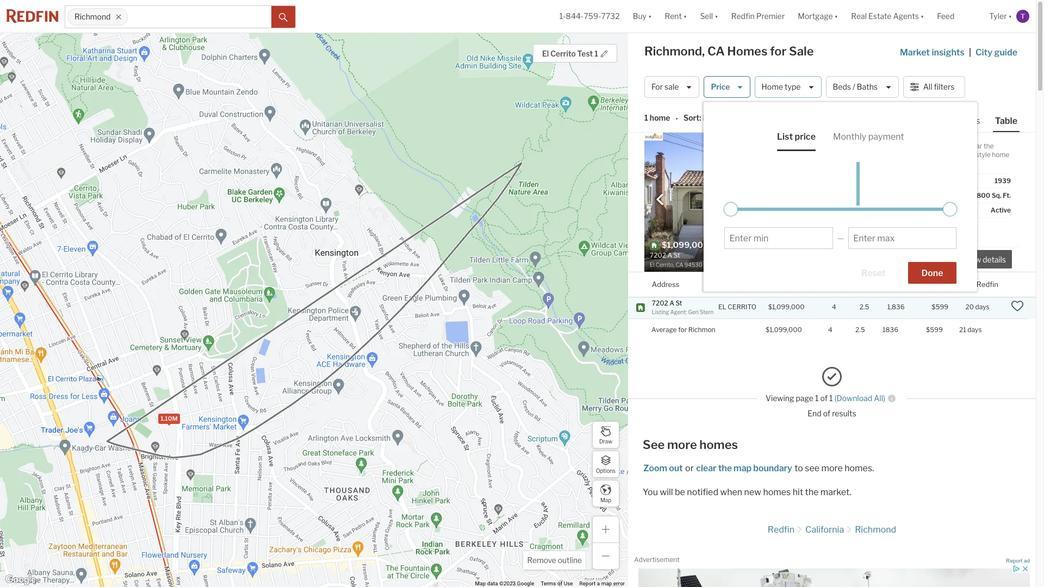 Task type: vqa. For each thing, say whether or not it's contained in the screenshot.
fifth ▾ from the right
yes



Task type: describe. For each thing, give the bounding box(es) containing it.
zoom out or clear the map boundary to see more homes.
[[643, 463, 874, 474]]

sell ▾ button
[[694, 0, 725, 33]]

redfin inside button
[[977, 280, 999, 289]]

4 for 1836
[[828, 326, 833, 334]]

ad region
[[634, 565, 1030, 587]]

2.5 for 1,836
[[860, 303, 869, 311]]

1 up end of results
[[830, 394, 833, 403]]

use
[[564, 581, 573, 587]]

at
[[866, 142, 872, 150]]

border,
[[863, 151, 885, 159]]

photos
[[951, 116, 981, 126]]

home
[[762, 82, 783, 92]]

details
[[983, 255, 1006, 265]]

see
[[643, 438, 665, 452]]

nestled
[[841, 142, 865, 150]]

style
[[976, 151, 991, 159]]

to
[[795, 463, 803, 474]]

price
[[795, 132, 816, 142]]

monthly
[[833, 132, 867, 142]]

address
[[652, 280, 680, 289]]

report for report a map error
[[580, 581, 596, 587]]

1 horizontal spatial richmond
[[855, 525, 897, 535]]

1-844-759-7732 link
[[560, 12, 620, 21]]

remove richmond image
[[116, 14, 122, 20]]

days for 20 days
[[976, 303, 990, 311]]

the right "hit"
[[805, 487, 819, 498]]

zoom
[[643, 463, 667, 474]]

recommended
[[703, 113, 758, 123]]

map for map
[[600, 497, 611, 503]]

table
[[995, 116, 1018, 126]]

a
[[670, 299, 674, 307]]

payment
[[869, 132, 904, 142]]

3,800
[[971, 191, 991, 200]]

all
[[923, 82, 933, 92]]

el cerrito test 1 button
[[533, 44, 617, 63]]

end
[[808, 409, 822, 418]]

2.5 for 1836
[[856, 326, 865, 334]]

this
[[886, 151, 897, 159]]

▾ for buy ▾
[[648, 12, 652, 21]]

beds / baths button
[[826, 76, 899, 98]]

redfin inside "button"
[[731, 12, 755, 21]]

submit search image
[[279, 13, 288, 22]]

of inside nestled at the end of a tranquil cul-de-sac near the albany border, this charming mediterranean-style home exudes vintag...
[[898, 142, 904, 150]]

sq.ft. button
[[888, 273, 906, 297]]

favorite button checkbox
[[811, 135, 830, 154]]

:
[[700, 113, 701, 123]]

buy ▾ button
[[626, 0, 658, 33]]

photo of 7202 a st, el cerrito, ca 94530 image
[[645, 133, 832, 272]]

map region
[[0, 0, 646, 587]]

0 horizontal spatial for
[[678, 326, 687, 334]]

rent
[[665, 12, 682, 21]]

7202
[[652, 299, 668, 307]]

the right at
[[874, 142, 884, 150]]

photos button
[[949, 115, 993, 131]]

premier
[[757, 12, 785, 21]]

sort
[[684, 113, 700, 123]]

agents
[[893, 12, 919, 21]]

maximum price slider
[[943, 202, 958, 216]]

of left use
[[558, 581, 563, 587]]

0 vertical spatial 4
[[765, 240, 771, 250]]

1 horizontal spatial for
[[770, 44, 787, 58]]

all filters button
[[903, 76, 965, 98]]

▾ for rent ▾
[[684, 12, 687, 21]]

0 horizontal spatial on redfin
[[841, 191, 871, 200]]

real estate agents ▾ button
[[845, 0, 931, 33]]

albany
[[841, 151, 862, 159]]

see more homes
[[643, 438, 738, 452]]

city guide link
[[976, 46, 1020, 59]]

viewing
[[766, 394, 794, 403]]

sq.
[[992, 191, 1002, 200]]

recommended button
[[701, 113, 767, 123]]

near
[[969, 142, 983, 150]]

0 horizontal spatial a
[[597, 581, 600, 587]]

buy ▾
[[633, 12, 652, 21]]

city
[[976, 47, 993, 58]]

remove outline
[[527, 556, 582, 565]]

richmond:
[[689, 326, 721, 334]]

google
[[517, 581, 534, 587]]

google image
[[3, 573, 39, 587]]

ad
[[1024, 558, 1030, 564]]

home inside nestled at the end of a tranquil cul-de-sac near the albany border, this charming mediterranean-style home exudes vintag...
[[992, 151, 1010, 159]]

sale
[[665, 82, 679, 92]]

error
[[614, 581, 625, 587]]

map for map data ©2023 google
[[475, 581, 486, 587]]

terms of use
[[541, 581, 573, 587]]

el
[[542, 49, 549, 58]]

st
[[676, 299, 682, 307]]

cul-
[[935, 142, 947, 150]]

$1,099,000 for 1836
[[766, 326, 802, 334]]

0 vertical spatial more
[[667, 438, 697, 452]]

21
[[960, 326, 966, 334]]

home type button
[[755, 76, 822, 98]]

home type
[[762, 82, 801, 92]]

mortgage
[[798, 12, 833, 21]]

0 vertical spatial map
[[734, 463, 752, 474]]

Enter min text field
[[730, 233, 828, 244]]

when
[[720, 487, 743, 498]]

data
[[487, 581, 498, 587]]

7202 a st link
[[652, 299, 709, 308]]

notified
[[687, 487, 719, 498]]

view
[[964, 255, 981, 265]]

for
[[652, 82, 663, 92]]

homes.
[[845, 463, 874, 474]]

on inside button
[[966, 280, 975, 289]]

average for richmond:
[[652, 326, 721, 334]]

richmond, ca homes for sale
[[645, 44, 814, 58]]

terms
[[541, 581, 556, 587]]

▾ for sell ▾
[[715, 12, 718, 21]]

agent:
[[670, 309, 687, 315]]

reset
[[862, 268, 886, 279]]

for sale button
[[645, 76, 700, 98]]

richmond,
[[645, 44, 705, 58]]

california
[[806, 525, 844, 535]]



Task type: locate. For each thing, give the bounding box(es) containing it.
of
[[898, 142, 904, 150], [821, 394, 828, 403], [823, 409, 831, 418], [558, 581, 563, 587]]

page
[[796, 394, 814, 403]]

on up the 20
[[966, 280, 975, 289]]

cerrito
[[728, 303, 757, 311]]

1 vertical spatial on
[[966, 280, 975, 289]]

of up end of results
[[821, 394, 828, 403]]

1
[[595, 49, 598, 58], [645, 113, 648, 123], [815, 394, 819, 403], [830, 394, 833, 403]]

clear the map boundary button
[[696, 463, 793, 474]]

on up hoa
[[841, 191, 850, 200]]

dialog
[[704, 102, 978, 292]]

0 horizontal spatial report
[[580, 581, 596, 587]]

more up the "out"
[[667, 438, 697, 452]]

remove outline button
[[524, 552, 586, 570]]

monthly payment element
[[833, 123, 904, 151]]

1 vertical spatial report
[[580, 581, 596, 587]]

2.5 down reset
[[860, 303, 869, 311]]

home left •
[[650, 113, 670, 123]]

richmond left remove richmond image
[[75, 12, 111, 21]]

a up charming
[[906, 142, 909, 150]]

2.5
[[784, 240, 796, 250], [860, 303, 869, 311], [856, 326, 865, 334]]

▾ inside rent ▾ dropdown button
[[684, 12, 687, 21]]

3,800 sq. ft.
[[971, 191, 1011, 200]]

0 vertical spatial on
[[841, 191, 850, 200]]

$/sq. ft.
[[841, 177, 866, 185]]

1 vertical spatial homes
[[763, 487, 791, 498]]

0 horizontal spatial ft.
[[858, 177, 866, 185]]

report a map error
[[580, 581, 625, 587]]

$599 for 20 days
[[932, 303, 949, 311]]

1 vertical spatial $1,099,000
[[766, 326, 802, 334]]

feed button
[[931, 0, 983, 33]]

the
[[874, 142, 884, 150], [984, 142, 994, 150], [718, 463, 732, 474], [805, 487, 819, 498]]

1 vertical spatial map
[[601, 581, 612, 587]]

cerrito
[[551, 49, 576, 58]]

0 vertical spatial $1,099,000
[[768, 303, 805, 311]]

0 horizontal spatial more
[[667, 438, 697, 452]]

redfin down view details
[[977, 280, 999, 289]]

1 vertical spatial on redfin
[[966, 280, 999, 289]]

days right 21
[[968, 326, 982, 334]]

$599 left 21
[[926, 326, 943, 334]]

previous button image
[[655, 194, 666, 205]]

map data ©2023 google
[[475, 581, 534, 587]]

0 vertical spatial days
[[976, 303, 990, 311]]

0 vertical spatial for
[[770, 44, 787, 58]]

report left ad
[[1006, 558, 1023, 564]]

heading
[[650, 240, 738, 269]]

list price element
[[777, 123, 816, 151]]

1 horizontal spatial map
[[600, 497, 611, 503]]

3 ▾ from the left
[[715, 12, 718, 21]]

$599 down the $/sq.ft. button
[[932, 303, 949, 311]]

$/sq.ft. button
[[932, 273, 957, 297]]

0 horizontal spatial map
[[475, 581, 486, 587]]

view details button
[[958, 250, 1012, 269]]

you
[[643, 487, 658, 498]]

▾ for tyler ▾
[[1009, 12, 1012, 21]]

market.
[[821, 487, 852, 498]]

days right the 20
[[976, 303, 990, 311]]

report inside "button"
[[1006, 558, 1023, 564]]

▾ inside mortgage ▾ dropdown button
[[835, 12, 838, 21]]

real estate agents ▾ link
[[851, 0, 924, 33]]

0 horizontal spatial map
[[601, 581, 612, 587]]

$/sq.ft.
[[932, 280, 957, 289]]

price
[[711, 82, 730, 92]]

None search field
[[128, 6, 271, 28]]

2 vertical spatial 2.5
[[856, 326, 865, 334]]

1 right test
[[595, 49, 598, 58]]

report ad button
[[1006, 558, 1030, 566]]

sac
[[957, 142, 967, 150]]

map down options
[[600, 497, 611, 503]]

days for 21 days
[[968, 326, 982, 334]]

2.5 left — on the top
[[784, 240, 796, 250]]

address button
[[652, 273, 680, 297]]

2 ▾ from the left
[[684, 12, 687, 21]]

draw
[[599, 438, 613, 445]]

—
[[838, 233, 844, 243]]

map
[[600, 497, 611, 503], [475, 581, 486, 587]]

on redfin button
[[966, 273, 999, 297]]

0 vertical spatial on redfin
[[841, 191, 871, 200]]

2.5 left 1836
[[856, 326, 865, 334]]

ft. right sq.
[[1003, 191, 1011, 200]]

1 horizontal spatial on
[[966, 280, 975, 289]]

0 vertical spatial report
[[1006, 558, 1023, 564]]

1 vertical spatial richmond
[[855, 525, 897, 535]]

1.10m
[[160, 415, 177, 423]]

0 vertical spatial a
[[906, 142, 909, 150]]

(download
[[835, 394, 873, 403]]

map left data
[[475, 581, 486, 587]]

▾ inside sell ▾ dropdown button
[[715, 12, 718, 21]]

boundary
[[754, 463, 792, 474]]

size
[[951, 191, 964, 200]]

home right style
[[992, 151, 1010, 159]]

redfin left the premier
[[731, 12, 755, 21]]

0 vertical spatial map
[[600, 497, 611, 503]]

5 ▾ from the left
[[921, 12, 924, 21]]

new
[[744, 487, 762, 498]]

0 horizontal spatial 1,836
[[804, 240, 827, 250]]

0 horizontal spatial on
[[841, 191, 850, 200]]

of right end
[[823, 409, 831, 418]]

on redfin down "$/sq. ft."
[[841, 191, 871, 200]]

▾ inside real estate agents ▾ link
[[921, 12, 924, 21]]

ft.
[[858, 177, 866, 185], [1003, 191, 1011, 200]]

4 for 1,836
[[832, 303, 836, 311]]

$599
[[932, 303, 949, 311], [926, 326, 943, 334]]

terms of use link
[[541, 581, 573, 587]]

1 vertical spatial $599
[[926, 326, 943, 334]]

monthly payment
[[833, 132, 904, 142]]

1 horizontal spatial 1,836
[[888, 303, 905, 311]]

insights
[[932, 47, 965, 58]]

homes left "hit"
[[763, 487, 791, 498]]

of right the end
[[898, 142, 904, 150]]

sell ▾ button
[[700, 0, 718, 33]]

richmond link
[[855, 525, 897, 535]]

1 vertical spatial 2.5
[[860, 303, 869, 311]]

map left error
[[601, 581, 612, 587]]

▾ right buy
[[648, 12, 652, 21]]

Enter max text field
[[854, 233, 952, 244]]

▾ right mortgage
[[835, 12, 838, 21]]

4 ▾ from the left
[[835, 12, 838, 21]]

1 left •
[[645, 113, 648, 123]]

mortgage ▾
[[798, 12, 838, 21]]

1 horizontal spatial home
[[992, 151, 1010, 159]]

0 horizontal spatial richmond
[[75, 12, 111, 21]]

the right clear
[[718, 463, 732, 474]]

1 inside 1 home • sort : recommended
[[645, 113, 648, 123]]

table button
[[993, 115, 1020, 132]]

▾ right tyler
[[1009, 12, 1012, 21]]

1,836
[[804, 240, 827, 250], [888, 303, 905, 311]]

▾ right the rent
[[684, 12, 687, 21]]

0 vertical spatial $599
[[932, 303, 949, 311]]

0 vertical spatial 1,836
[[804, 240, 827, 250]]

tyler ▾
[[990, 12, 1012, 21]]

(download all) link
[[835, 394, 886, 403]]

1 horizontal spatial a
[[906, 142, 909, 150]]

0 vertical spatial 2.5
[[784, 240, 796, 250]]

dialog containing list price
[[704, 102, 978, 292]]

favorite this home image
[[1011, 300, 1024, 313]]

2 vertical spatial 4
[[828, 326, 833, 334]]

richmond
[[75, 12, 111, 21], [855, 525, 897, 535]]

1 right page
[[815, 394, 819, 403]]

1 ▾ from the left
[[648, 12, 652, 21]]

lot
[[939, 191, 950, 200]]

on redfin up 20 days
[[966, 280, 999, 289]]

homes up clear
[[700, 438, 738, 452]]

california link
[[806, 525, 844, 535]]

▾ for mortgage ▾
[[835, 12, 838, 21]]

▾ inside buy ▾ dropdown button
[[648, 12, 652, 21]]

1 horizontal spatial homes
[[763, 487, 791, 498]]

$/sq.
[[841, 177, 857, 185]]

reset button
[[848, 262, 899, 284]]

ft. right $/sq.
[[858, 177, 866, 185]]

1 horizontal spatial map
[[734, 463, 752, 474]]

1 vertical spatial a
[[597, 581, 600, 587]]

1,836 down sq.ft. button
[[888, 303, 905, 311]]

1 vertical spatial 1,836
[[888, 303, 905, 311]]

1 vertical spatial days
[[968, 326, 982, 334]]

a inside nestled at the end of a tranquil cul-de-sac near the albany border, this charming mediterranean-style home exudes vintag...
[[906, 142, 909, 150]]

1 vertical spatial ft.
[[1003, 191, 1011, 200]]

favorite button image
[[811, 135, 830, 154]]

geri
[[688, 309, 699, 315]]

1 horizontal spatial report
[[1006, 558, 1023, 564]]

minimum price slider
[[724, 202, 738, 216]]

0 vertical spatial home
[[650, 113, 670, 123]]

1,836 left — on the top
[[804, 240, 827, 250]]

tyler
[[990, 12, 1007, 21]]

$599 for 21 days
[[926, 326, 943, 334]]

done button
[[908, 262, 957, 284]]

will
[[660, 487, 673, 498]]

0 horizontal spatial homes
[[700, 438, 738, 452]]

6 ▾ from the left
[[1009, 12, 1012, 21]]

richmond right california link
[[855, 525, 897, 535]]

or
[[685, 463, 694, 474]]

report for report ad
[[1006, 558, 1023, 564]]

user photo image
[[1017, 10, 1030, 23]]

type
[[785, 82, 801, 92]]

1 vertical spatial 4
[[832, 303, 836, 311]]

results
[[832, 409, 857, 418]]

1 horizontal spatial more
[[822, 463, 843, 474]]

be
[[675, 487, 685, 498]]

for left 'sale' on the top of the page
[[770, 44, 787, 58]]

1 inside button
[[595, 49, 598, 58]]

de-
[[947, 142, 957, 150]]

1 vertical spatial more
[[822, 463, 843, 474]]

1 horizontal spatial on redfin
[[966, 280, 999, 289]]

map button
[[592, 480, 620, 508]]

lot size
[[939, 191, 964, 200]]

for down agent:
[[678, 326, 687, 334]]

▾ right sell
[[715, 12, 718, 21]]

redfin link
[[768, 525, 795, 535]]

hoa
[[841, 206, 855, 214]]

map inside button
[[600, 497, 611, 503]]

map up you will be notified when new homes hit the market.
[[734, 463, 752, 474]]

stern
[[700, 309, 714, 315]]

baths
[[857, 82, 878, 92]]

▾ right agents
[[921, 12, 924, 21]]

0 vertical spatial homes
[[700, 438, 738, 452]]

sell
[[700, 12, 713, 21]]

0 vertical spatial richmond
[[75, 12, 111, 21]]

$1,099,000 for 1,836
[[768, 303, 805, 311]]

0 vertical spatial ft.
[[858, 177, 866, 185]]

more right 'see'
[[822, 463, 843, 474]]

home inside 1 home • sort : recommended
[[650, 113, 670, 123]]

mortgage ▾ button
[[798, 0, 838, 33]]

redfin premier
[[731, 12, 785, 21]]

1 horizontal spatial ft.
[[1003, 191, 1011, 200]]

1 vertical spatial map
[[475, 581, 486, 587]]

redfin
[[731, 12, 755, 21], [851, 191, 871, 200], [977, 280, 999, 289], [768, 525, 795, 535]]

1836
[[883, 326, 899, 334]]

the up style
[[984, 142, 994, 150]]

0 horizontal spatial home
[[650, 113, 670, 123]]

a left error
[[597, 581, 600, 587]]

redfin down "hit"
[[768, 525, 795, 535]]

filters
[[934, 82, 955, 92]]

1939
[[995, 177, 1011, 185]]

redfin down "$/sq. ft."
[[851, 191, 871, 200]]

ca
[[708, 44, 725, 58]]

estate
[[869, 12, 892, 21]]

report right use
[[580, 581, 596, 587]]

1 vertical spatial for
[[678, 326, 687, 334]]

view details
[[964, 255, 1006, 265]]

feed
[[937, 12, 955, 21]]

1 vertical spatial home
[[992, 151, 1010, 159]]



